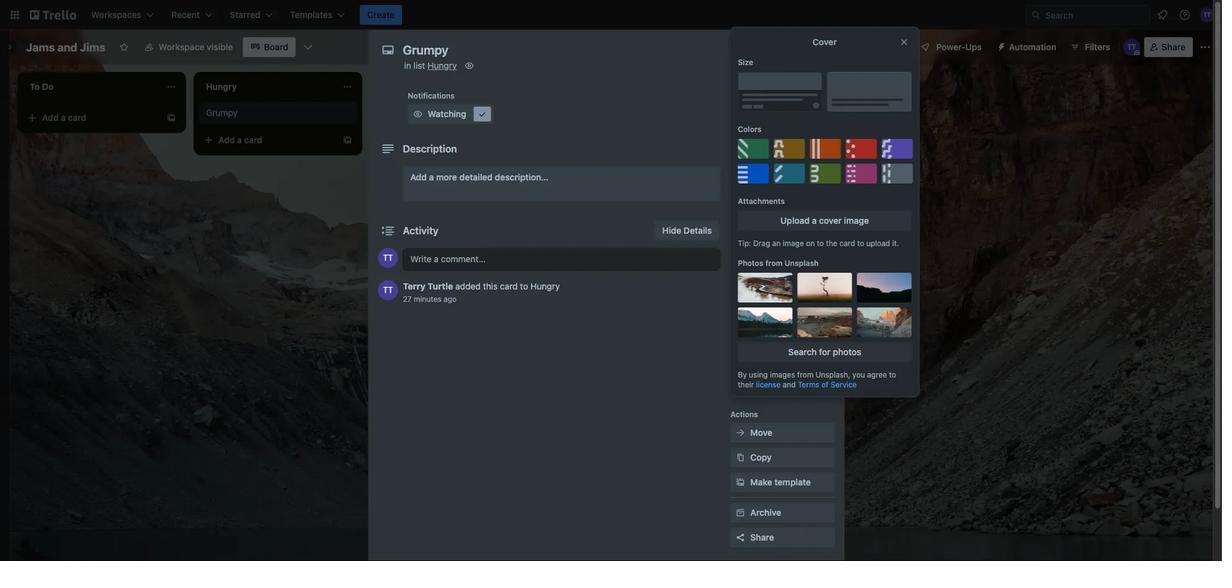 Task type: vqa. For each thing, say whether or not it's contained in the screenshot.
'Design' in the Design Project Template by Kene Ohiaeri, Product Designer An easy to use template for planning and monitoring your branding and product design projects online.
no



Task type: describe. For each thing, give the bounding box(es) containing it.
cover link
[[731, 223, 835, 243]]

board link
[[243, 37, 296, 57]]

primary element
[[0, 0, 1222, 30]]

and for license
[[783, 380, 796, 389]]

members link
[[731, 99, 835, 119]]

sm image right "hungry" link
[[463, 60, 476, 72]]

terms of service link
[[798, 380, 857, 389]]

upload
[[781, 216, 810, 226]]

sm image for watching
[[412, 108, 424, 120]]

the
[[826, 239, 837, 248]]

service
[[831, 380, 857, 389]]

notifications
[[408, 91, 455, 100]]

add inside button
[[750, 378, 767, 388]]

archive link
[[731, 503, 835, 523]]

a inside upload a cover image button
[[812, 216, 817, 226]]

sm image right watching
[[476, 108, 489, 120]]

template
[[775, 477, 811, 488]]

in list hungry
[[404, 60, 457, 71]]

sm image for archive
[[734, 507, 747, 519]]

hide details
[[662, 226, 712, 236]]

and for jams
[[57, 40, 77, 54]]

fields
[[784, 253, 809, 263]]

idea
[[809, 353, 827, 364]]

photos
[[738, 259, 764, 267]]

terms
[[798, 380, 819, 389]]

cover inside 'link'
[[750, 228, 774, 238]]

Board name text field
[[20, 37, 112, 57]]

list inside button
[[797, 80, 809, 91]]

add a more detailed description…
[[410, 172, 549, 182]]

checklist link
[[731, 149, 835, 169]]

customize views image
[[302, 41, 314, 53]]

terry
[[403, 281, 426, 292]]

27
[[403, 295, 412, 303]]

license link
[[756, 380, 781, 389]]

as
[[773, 353, 783, 364]]

to inside by using images from unsplash, you agree to their
[[889, 370, 896, 379]]

add another list button
[[722, 72, 891, 99]]

0 horizontal spatial list
[[414, 60, 425, 71]]

turtle
[[428, 281, 453, 292]]

this
[[483, 281, 498, 292]]

ups inside button
[[966, 42, 982, 52]]

image for cover
[[844, 216, 869, 226]]

custom fields button
[[731, 252, 835, 264]]

upload
[[866, 239, 890, 248]]

add button
[[750, 378, 796, 388]]

2 horizontal spatial add a card button
[[375, 108, 514, 128]]

card inside terry turtle added this card to hungry 27 minutes ago
[[500, 281, 518, 292]]

power-ups button
[[912, 37, 989, 57]]

0 horizontal spatial power-ups
[[731, 285, 771, 293]]

you
[[852, 370, 865, 379]]

checklist
[[750, 154, 789, 164]]

share for right share button
[[1162, 42, 1186, 52]]

tip:
[[738, 239, 751, 248]]

unsplash,
[[816, 370, 850, 379]]

sm image for labels
[[734, 128, 747, 140]]

add a card for the leftmost add a card button
[[42, 113, 86, 123]]

colors
[[738, 125, 762, 133]]

in
[[404, 60, 411, 71]]

description…
[[495, 172, 549, 182]]

add to card
[[731, 86, 773, 95]]

sm image for cover
[[734, 227, 747, 239]]

a inside "add a more detailed description…" link
[[429, 172, 434, 182]]

watching button
[[408, 104, 494, 124]]

upload a cover image button
[[738, 211, 912, 231]]

workspace visible
[[159, 42, 233, 52]]

hungry link
[[428, 60, 457, 71]]

0 vertical spatial hungry
[[428, 60, 457, 71]]

0 horizontal spatial power-
[[731, 285, 756, 293]]

of
[[822, 380, 829, 389]]

attachment
[[750, 203, 798, 213]]

move link
[[731, 423, 835, 443]]

grumpy link
[[206, 107, 350, 119]]

size
[[738, 58, 753, 66]]

copy
[[750, 453, 772, 463]]

power-ups inside button
[[936, 42, 982, 52]]

hungry inside terry turtle added this card to hungry 27 minutes ago
[[531, 281, 560, 292]]

star or unstar board image
[[119, 42, 129, 52]]

archive
[[750, 508, 781, 518]]

0 vertical spatial cover
[[813, 37, 837, 47]]

minutes
[[414, 295, 442, 303]]

jams and jims
[[26, 40, 105, 54]]

2 horizontal spatial add a card
[[395, 113, 439, 123]]

members
[[750, 104, 789, 114]]

0 horizontal spatial add a card button
[[22, 108, 161, 128]]

good
[[785, 353, 807, 364]]

description
[[403, 143, 457, 155]]

search
[[788, 347, 817, 357]]

add a more detailed description… link
[[403, 166, 721, 201]]

1 horizontal spatial share button
[[1144, 37, 1193, 57]]

more
[[436, 172, 457, 182]]

image for an
[[783, 239, 804, 248]]

grumpy
[[206, 108, 238, 118]]

custom fields
[[750, 253, 809, 263]]

drag
[[753, 239, 770, 248]]

to up members
[[747, 86, 755, 95]]

dates button
[[731, 174, 835, 194]]

filters button
[[1066, 37, 1114, 57]]

license
[[756, 380, 781, 389]]

filters
[[1085, 42, 1110, 52]]

sm image for make template
[[734, 476, 747, 489]]



Task type: locate. For each thing, give the bounding box(es) containing it.
cover
[[813, 37, 837, 47], [750, 228, 774, 238]]

add a card button
[[22, 108, 161, 128], [375, 108, 514, 128], [199, 130, 337, 150]]

from inside by using images from unsplash, you agree to their
[[797, 370, 814, 379]]

add a card for add a card button to the middle
[[218, 135, 262, 145]]

1 horizontal spatial automation
[[1009, 42, 1056, 52]]

jims
[[80, 40, 105, 54]]

open information menu image
[[1179, 9, 1191, 21]]

add power-ups link
[[731, 298, 835, 318]]

None text field
[[397, 38, 806, 61]]

1 vertical spatial terry turtle (terryturtle) image
[[1123, 38, 1141, 56]]

1 vertical spatial hungry
[[531, 281, 560, 292]]

attachments
[[738, 197, 785, 205]]

list right in
[[414, 60, 425, 71]]

sm image for move
[[734, 427, 747, 439]]

1 vertical spatial and
[[783, 380, 796, 389]]

for
[[819, 347, 831, 357]]

make
[[750, 477, 772, 488]]

attachment button
[[731, 199, 835, 218]]

1 vertical spatial automation
[[731, 334, 773, 343]]

to inside terry turtle added this card to hungry 27 minutes ago
[[520, 281, 528, 292]]

button
[[769, 378, 796, 388]]

0 vertical spatial terry turtle (terryturtle) image
[[1200, 7, 1215, 22]]

0 horizontal spatial hungry
[[428, 60, 457, 71]]

share button down 0 notifications icon
[[1144, 37, 1193, 57]]

sm image inside labels link
[[734, 128, 747, 140]]

ups up add power-ups
[[756, 285, 771, 293]]

sm image inside move link
[[734, 427, 747, 439]]

0 horizontal spatial create from template… image
[[166, 113, 176, 123]]

automation inside button
[[1009, 42, 1056, 52]]

image inside button
[[844, 216, 869, 226]]

mark as good idea
[[750, 353, 827, 364]]

and left jims
[[57, 40, 77, 54]]

workspace visible button
[[136, 37, 240, 57]]

photos from unsplash
[[738, 259, 819, 267]]

sm image right "power-ups" button
[[992, 37, 1009, 55]]

0 horizontal spatial image
[[783, 239, 804, 248]]

photos
[[833, 347, 861, 357]]

workspace
[[159, 42, 204, 52]]

ago
[[444, 295, 457, 303]]

0 horizontal spatial share button
[[731, 528, 835, 548]]

sm image inside archive link
[[734, 507, 747, 519]]

1 horizontal spatial add a card
[[218, 135, 262, 145]]

1 horizontal spatial hungry
[[531, 281, 560, 292]]

sm image left checklist
[[734, 153, 747, 165]]

sm image
[[412, 108, 424, 120], [476, 108, 489, 120], [734, 153, 747, 165], [734, 427, 747, 439], [734, 452, 747, 464], [734, 476, 747, 489], [734, 507, 747, 519]]

create from template… image
[[166, 113, 176, 123], [342, 135, 352, 145]]

0 vertical spatial share button
[[1144, 37, 1193, 57]]

and inside board name text box
[[57, 40, 77, 54]]

0 vertical spatial image
[[844, 216, 869, 226]]

hungry up notifications
[[428, 60, 457, 71]]

1 vertical spatial from
[[797, 370, 814, 379]]

1 horizontal spatial create from template… image
[[342, 135, 352, 145]]

sm image inside automation button
[[992, 37, 1009, 55]]

sm image left archive
[[734, 507, 747, 519]]

from
[[766, 259, 783, 267], [797, 370, 814, 379]]

terry turtle (terryturtle) image right filters
[[1123, 38, 1141, 56]]

automation up mark
[[731, 334, 773, 343]]

ups down the unsplash at the top of the page
[[798, 302, 815, 313]]

1 horizontal spatial power-ups
[[936, 42, 982, 52]]

27 minutes ago link
[[403, 295, 457, 303]]

0 vertical spatial power-ups
[[936, 42, 982, 52]]

their
[[738, 380, 754, 389]]

sm image inside the 'checklist' link
[[734, 153, 747, 165]]

ups left automation button
[[966, 42, 982, 52]]

1 horizontal spatial terry turtle (terryturtle) image
[[1123, 38, 1141, 56]]

to left upload
[[857, 239, 864, 248]]

2 horizontal spatial power-
[[936, 42, 966, 52]]

add button button
[[731, 373, 835, 393]]

1 vertical spatial power-ups
[[731, 285, 771, 293]]

sm image inside make template link
[[734, 476, 747, 489]]

ups
[[966, 42, 982, 52], [756, 285, 771, 293], [798, 302, 815, 313]]

by using images from unsplash, you agree to their
[[738, 370, 896, 389]]

0 horizontal spatial add a card
[[42, 113, 86, 123]]

an
[[772, 239, 781, 248]]

1 horizontal spatial list
[[797, 80, 809, 91]]

images
[[770, 370, 795, 379]]

from down an
[[766, 259, 783, 267]]

sm image for members
[[734, 103, 747, 115]]

2 horizontal spatial ups
[[966, 42, 982, 52]]

sm image down add to card at the right top of page
[[734, 103, 747, 115]]

add a card
[[42, 113, 86, 123], [395, 113, 439, 123], [218, 135, 262, 145]]

1 horizontal spatial power-
[[769, 302, 798, 313]]

make template link
[[731, 473, 835, 493]]

agree
[[867, 370, 887, 379]]

1 vertical spatial list
[[797, 80, 809, 91]]

sm image for automation
[[992, 37, 1009, 55]]

make template
[[750, 477, 811, 488]]

sm image for copy
[[734, 452, 747, 464]]

to
[[747, 86, 755, 95], [817, 239, 824, 248], [857, 239, 864, 248], [520, 281, 528, 292], [889, 370, 896, 379]]

0 vertical spatial ups
[[966, 42, 982, 52]]

hungry
[[428, 60, 457, 71], [531, 281, 560, 292]]

terry turtle added this card to hungry 27 minutes ago
[[403, 281, 560, 303]]

search image
[[1031, 10, 1041, 20]]

search for photos button
[[738, 342, 912, 362]]

0 vertical spatial from
[[766, 259, 783, 267]]

create
[[367, 10, 395, 20]]

automation down search "image"
[[1009, 42, 1056, 52]]

hide
[[662, 226, 681, 236]]

create from template… image for the leftmost add a card button
[[166, 113, 176, 123]]

0 vertical spatial list
[[414, 60, 425, 71]]

0 horizontal spatial automation
[[731, 334, 773, 343]]

terry turtle (terryturtle) image right open information menu icon
[[1200, 7, 1215, 22]]

sm image for checklist
[[734, 153, 747, 165]]

1 vertical spatial power-
[[731, 285, 756, 293]]

image up the fields
[[783, 239, 804, 248]]

on
[[806, 239, 815, 248]]

visible
[[207, 42, 233, 52]]

add power-ups
[[750, 302, 815, 313]]

0 horizontal spatial from
[[766, 259, 783, 267]]

unsplash
[[785, 259, 819, 267]]

mark
[[750, 353, 771, 364]]

from up license and terms of service
[[797, 370, 814, 379]]

it.
[[892, 239, 899, 248]]

Search field
[[1041, 6, 1150, 24]]

share down archive
[[750, 533, 774, 543]]

0 vertical spatial share
[[1162, 42, 1186, 52]]

hungry down the 'write a comment' text field
[[531, 281, 560, 292]]

1 horizontal spatial ups
[[798, 302, 815, 313]]

1 horizontal spatial and
[[783, 380, 796, 389]]

dates
[[750, 178, 774, 189]]

0 horizontal spatial terry turtle (terryturtle) image
[[378, 280, 398, 300]]

sm image left drag
[[734, 227, 747, 239]]

switch to… image
[[9, 9, 21, 21]]

1 vertical spatial create from template… image
[[342, 135, 352, 145]]

show menu image
[[1199, 41, 1212, 53]]

search for photos
[[788, 347, 861, 357]]

Write a comment text field
[[403, 248, 721, 270]]

add another list
[[744, 80, 809, 91]]

0 horizontal spatial and
[[57, 40, 77, 54]]

to right on
[[817, 239, 824, 248]]

detailed
[[459, 172, 493, 182]]

a
[[61, 113, 66, 123], [413, 113, 418, 123], [237, 135, 242, 145], [429, 172, 434, 182], [812, 216, 817, 226]]

using
[[749, 370, 768, 379]]

1 vertical spatial cover
[[750, 228, 774, 238]]

1 horizontal spatial add a card button
[[199, 130, 337, 150]]

power- inside "power-ups" button
[[936, 42, 966, 52]]

and down images on the right of page
[[783, 380, 796, 389]]

0 notifications image
[[1155, 7, 1170, 22]]

0 horizontal spatial cover
[[750, 228, 774, 238]]

actions
[[731, 410, 758, 419]]

1 horizontal spatial from
[[797, 370, 814, 379]]

labels link
[[731, 124, 835, 144]]

image right cover
[[844, 216, 869, 226]]

cover up the 'add another list' button
[[813, 37, 837, 47]]

1 horizontal spatial image
[[844, 216, 869, 226]]

0 vertical spatial and
[[57, 40, 77, 54]]

1 vertical spatial image
[[783, 239, 804, 248]]

create from template… image for add a card button to the middle
[[342, 135, 352, 145]]

cover up drag
[[750, 228, 774, 238]]

labels
[[750, 129, 777, 139]]

terry turtle (terryturtle) image
[[1200, 7, 1215, 22], [1123, 38, 1141, 56], [378, 280, 398, 300]]

share for the leftmost share button
[[750, 533, 774, 543]]

sm image down actions
[[734, 427, 747, 439]]

2 vertical spatial terry turtle (terryturtle) image
[[378, 280, 398, 300]]

add
[[744, 80, 761, 91], [731, 86, 745, 95], [42, 113, 59, 123], [395, 113, 411, 123], [218, 135, 235, 145], [410, 172, 427, 182], [750, 302, 767, 313], [750, 378, 767, 388]]

list right another
[[797, 80, 809, 91]]

sm image left the labels
[[734, 128, 747, 140]]

terry turtle (terryturtle) image left 27
[[378, 280, 398, 300]]

share button
[[1144, 37, 1193, 57], [731, 528, 835, 548]]

1 horizontal spatial cover
[[813, 37, 837, 47]]

0 vertical spatial power-
[[936, 42, 966, 52]]

1 horizontal spatial share
[[1162, 42, 1186, 52]]

0 horizontal spatial share
[[750, 533, 774, 543]]

0 vertical spatial automation
[[1009, 42, 1056, 52]]

sm image left copy on the bottom of the page
[[734, 452, 747, 464]]

0 vertical spatial create from template… image
[[166, 113, 176, 123]]

to right agree on the right bottom of the page
[[889, 370, 896, 379]]

cover
[[819, 216, 842, 226]]

board
[[264, 42, 288, 52]]

details
[[684, 226, 712, 236]]

to right this
[[520, 281, 528, 292]]

added
[[455, 281, 481, 292]]

2 vertical spatial ups
[[798, 302, 815, 313]]

terry turtle (terryturtle) image
[[378, 248, 398, 268]]

mark as good idea button
[[731, 349, 835, 369]]

sm image inside copy link
[[734, 452, 747, 464]]

0 horizontal spatial ups
[[756, 285, 771, 293]]

sm image
[[992, 37, 1009, 55], [463, 60, 476, 72], [734, 103, 747, 115], [734, 128, 747, 140], [734, 227, 747, 239]]

custom
[[750, 253, 782, 263]]

1 vertical spatial ups
[[756, 285, 771, 293]]

power-
[[936, 42, 966, 52], [731, 285, 756, 293], [769, 302, 798, 313]]

sm image inside the members link
[[734, 103, 747, 115]]

share left show menu image
[[1162, 42, 1186, 52]]

share button down archive link
[[731, 528, 835, 548]]

jams
[[26, 40, 55, 54]]

copy link
[[731, 448, 835, 468]]

license and terms of service
[[756, 380, 857, 389]]

2 horizontal spatial terry turtle (terryturtle) image
[[1200, 7, 1215, 22]]

1 vertical spatial share
[[750, 533, 774, 543]]

create button
[[360, 5, 402, 25]]

power- inside add power-ups link
[[769, 302, 798, 313]]

hide details link
[[655, 221, 719, 241]]

sm image left make
[[734, 476, 747, 489]]

sm image down notifications
[[412, 108, 424, 120]]

upload a cover image
[[781, 216, 869, 226]]

move
[[750, 428, 772, 438]]

2 vertical spatial power-
[[769, 302, 798, 313]]

1 vertical spatial share button
[[731, 528, 835, 548]]

activity
[[403, 225, 439, 237]]

sm image inside the cover 'link'
[[734, 227, 747, 239]]

tip: drag an image on to the card to upload it.
[[738, 239, 899, 248]]



